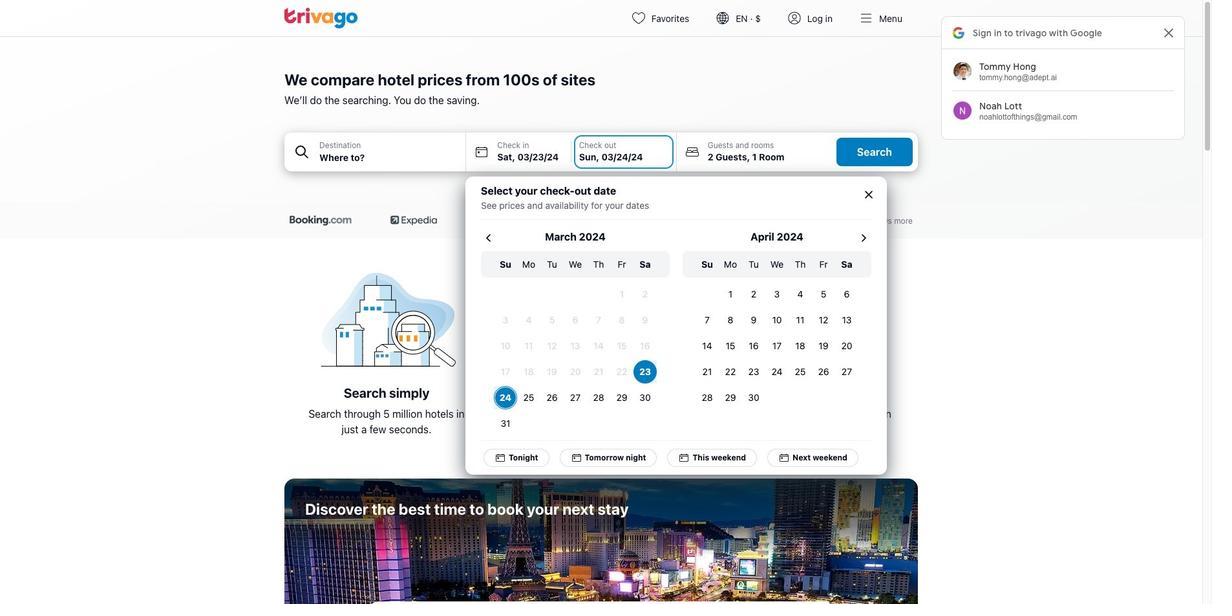 Task type: describe. For each thing, give the bounding box(es) containing it.
Where to? search field
[[320, 150, 458, 164]]

next image
[[857, 230, 872, 246]]

2 compare confidently image from the left
[[514, 265, 689, 375]]

1 compare confidently image from the left
[[300, 265, 474, 375]]

accor image
[[633, 215, 667, 226]]

vrbo image
[[561, 215, 594, 226]]

priceline image
[[788, 215, 831, 226]]

save big image
[[729, 265, 904, 375]]

booking.com image
[[290, 215, 352, 226]]



Task type: vqa. For each thing, say whether or not it's contained in the screenshot.
2nd COMPARE CONFIDENTLY image
yes



Task type: locate. For each thing, give the bounding box(es) containing it.
1 horizontal spatial compare confidently image
[[514, 265, 689, 375]]

hotels.com image
[[477, 215, 522, 226]]

None field
[[285, 133, 466, 171]]

previous image
[[481, 230, 497, 246]]

expedia image
[[391, 215, 438, 226]]

0 horizontal spatial compare confidently image
[[300, 265, 474, 375]]

compare confidently image
[[300, 265, 474, 375], [514, 265, 689, 375]]

trip.com image
[[706, 215, 749, 226]]



